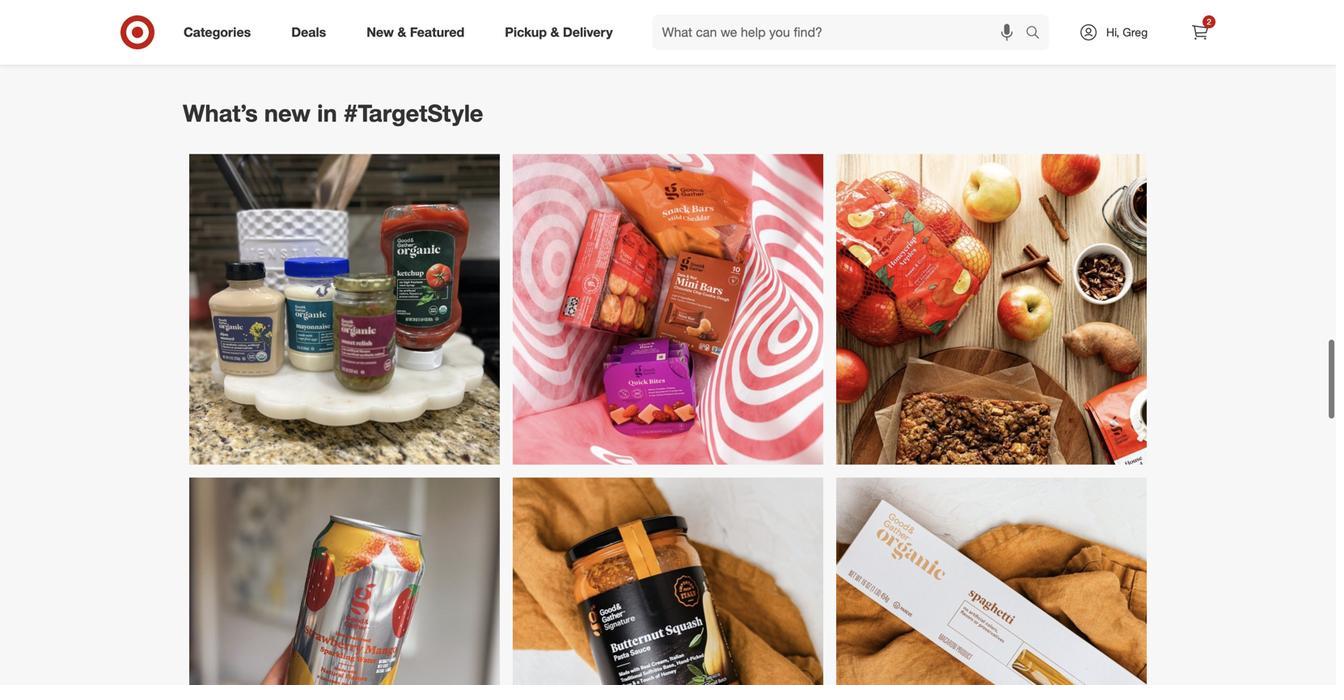 Task type: vqa. For each thing, say whether or not it's contained in the screenshot.
llave corresponding to Cafe La Llave Espresso 100% Pure Dark Roast Ground Coffee - 10oz
no



Task type: describe. For each thing, give the bounding box(es) containing it.
deals link
[[278, 15, 347, 50]]

pickup & delivery
[[505, 24, 613, 40]]

featured
[[410, 24, 465, 40]]

_pocketfullofsunshine
[[482, 10, 608, 26]]

yasminemcbride
[[252, 10, 347, 26]]

user image by madsmaley image
[[189, 154, 500, 465]]

search
[[1019, 26, 1058, 42]]

user image by mimimarkoblog image
[[513, 154, 824, 465]]

2
[[1208, 17, 1212, 27]]

categories link
[[170, 15, 271, 50]]

delivery
[[563, 24, 613, 40]]

ashleygomez link
[[675, 0, 908, 47]]

What can we help you find? suggestions appear below search field
[[653, 15, 1030, 50]]

& for new
[[398, 24, 407, 40]]

_pocketfullofsunshine link
[[429, 0, 662, 47]]

hi, greg
[[1107, 25, 1148, 39]]

yasminemcbride link
[[183, 0, 416, 47]]

what's new in #targetstyle
[[183, 99, 484, 128]]

& for pickup
[[551, 24, 560, 40]]

fernsulantay link
[[921, 0, 1154, 47]]



Task type: locate. For each thing, give the bounding box(es) containing it.
1 & from the left
[[398, 24, 407, 40]]

1 horizontal spatial user image by shuangys_kitchensink image
[[513, 478, 824, 685]]

2 horizontal spatial user image by shuangys_kitchensink image
[[837, 478, 1147, 685]]

3 user image by shuangys_kitchensink image from the left
[[837, 478, 1147, 685]]

new & featured
[[367, 24, 465, 40]]

what's
[[183, 99, 258, 128]]

new
[[367, 24, 394, 40]]

1 horizontal spatial &
[[551, 24, 560, 40]]

user image by makeitdough image
[[837, 154, 1147, 465]]

new & featured link
[[353, 15, 485, 50]]

1 user image by shuangys_kitchensink image from the left
[[189, 478, 500, 685]]

fernsulantay
[[1002, 10, 1073, 26]]

user image by shuangys_kitchensink image
[[189, 478, 500, 685], [513, 478, 824, 685], [837, 478, 1147, 685]]

in
[[317, 99, 337, 128]]

ashleygomez
[[753, 10, 830, 26]]

#targetstyle
[[344, 99, 484, 128]]

& right pickup on the left of the page
[[551, 24, 560, 40]]

2 user image by shuangys_kitchensink image from the left
[[513, 478, 824, 685]]

greg
[[1123, 25, 1148, 39]]

0 horizontal spatial &
[[398, 24, 407, 40]]

hi,
[[1107, 25, 1120, 39]]

0 horizontal spatial user image by shuangys_kitchensink image
[[189, 478, 500, 685]]

2 link
[[1183, 15, 1219, 50]]

new
[[264, 99, 311, 128]]

& right new
[[398, 24, 407, 40]]

categories
[[184, 24, 251, 40]]

pickup
[[505, 24, 547, 40]]

deals
[[291, 24, 326, 40]]

pickup & delivery link
[[491, 15, 633, 50]]

2 & from the left
[[551, 24, 560, 40]]

search button
[[1019, 15, 1058, 53]]

&
[[398, 24, 407, 40], [551, 24, 560, 40]]



